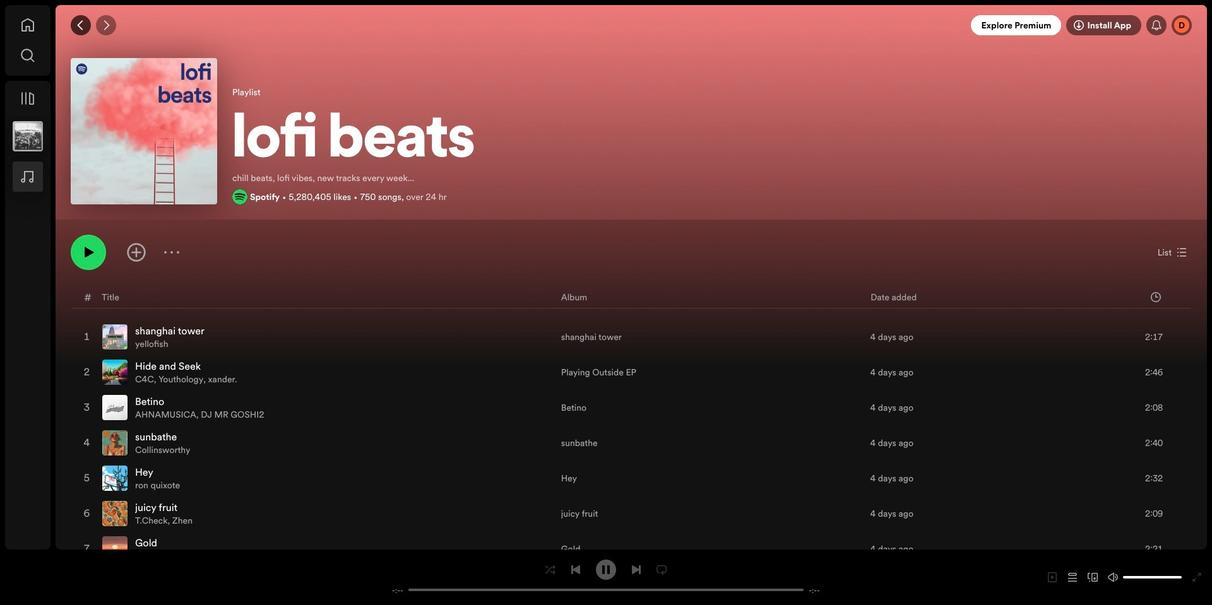 Task type: locate. For each thing, give the bounding box(es) containing it.
row
[[71, 286, 1192, 309]]

pause image
[[601, 565, 611, 575]]

top bar and user menu element
[[56, 5, 1208, 45]]

cell
[[102, 320, 551, 354], [1105, 320, 1181, 354], [102, 356, 551, 390], [102, 391, 551, 425], [102, 426, 551, 460], [102, 462, 551, 496], [102, 497, 551, 531], [102, 533, 551, 567], [1105, 533, 1181, 567]]

group
[[8, 116, 48, 157], [8, 157, 48, 197]]

search image
[[20, 48, 35, 63]]

go forward image
[[101, 20, 111, 30]]

None button
[[1153, 243, 1193, 263]]

Disable repeat checkbox
[[652, 560, 672, 580]]

what's new image
[[1152, 20, 1162, 30]]

lofi beats grid
[[56, 286, 1207, 606]]

lofi beats image
[[71, 58, 217, 205]]



Task type: describe. For each thing, give the bounding box(es) containing it.
home image
[[20, 18, 35, 33]]

next image
[[632, 565, 642, 575]]

enable shuffle image
[[546, 565, 556, 575]]

player controls element
[[378, 560, 834, 596]]

duration element
[[1152, 292, 1162, 302]]

volume high image
[[1109, 573, 1119, 583]]

main element
[[5, 5, 51, 550]]

disable repeat image
[[657, 565, 667, 575]]

1 group from the top
[[8, 116, 48, 157]]

connect to a device image
[[1088, 573, 1098, 583]]

spotify image
[[232, 190, 248, 205]]

2 group from the top
[[8, 157, 48, 197]]

previous image
[[571, 565, 581, 575]]

row inside the lofi beats grid
[[71, 286, 1192, 309]]

go back image
[[76, 20, 86, 30]]

duration image
[[1152, 292, 1162, 302]]



Task type: vqa. For each thing, say whether or not it's contained in the screenshot.
cell
yes



